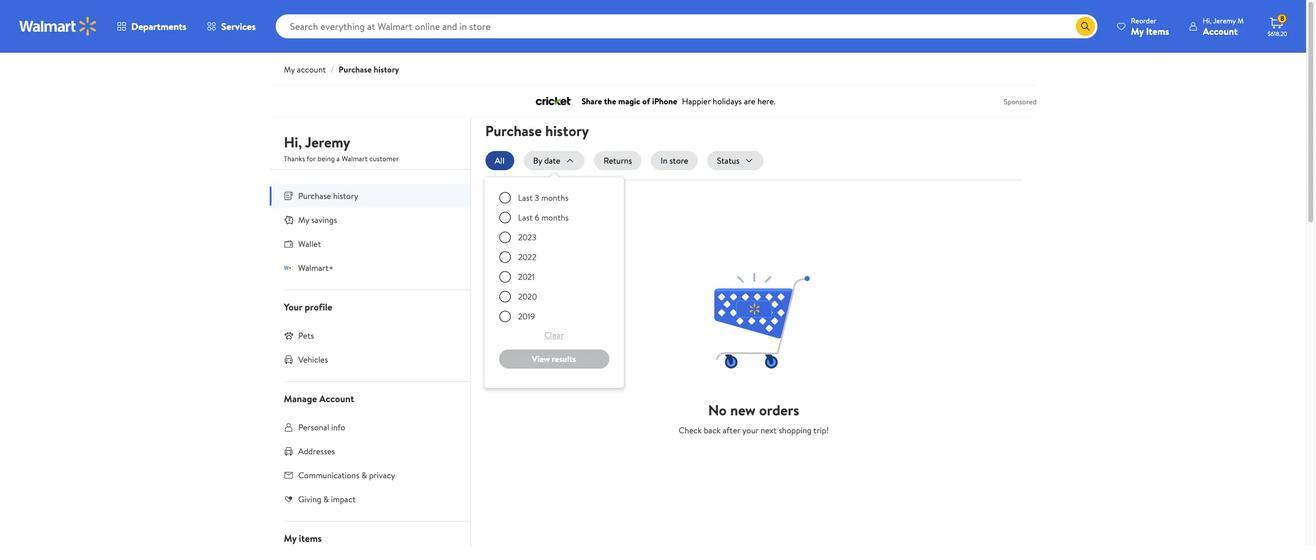 Task type: locate. For each thing, give the bounding box(es) containing it.
& inside "link"
[[324, 494, 329, 506]]

trip!
[[814, 425, 829, 437]]

in store
[[661, 155, 689, 167]]

months right 6
[[542, 212, 569, 224]]

history up savings
[[333, 190, 359, 202]]

last left 6
[[518, 212, 533, 224]]

8
[[1281, 13, 1285, 24]]

group
[[494, 187, 614, 378]]

hi, for account
[[1204, 15, 1212, 25]]

walmart+
[[298, 262, 334, 274]]

purchase history link right /
[[339, 64, 399, 76]]

your
[[284, 300, 303, 314]]

addresses
[[298, 446, 335, 458]]

1 horizontal spatial account
[[1204, 24, 1239, 37]]

last 3 months
[[518, 192, 569, 204]]

0 horizontal spatial &
[[324, 494, 329, 506]]

departments
[[131, 20, 187, 33]]

2 horizontal spatial history
[[546, 121, 589, 141]]

1 vertical spatial hi,
[[284, 132, 302, 152]]

vehicles
[[298, 354, 328, 366]]

for
[[307, 154, 316, 164]]

account
[[1204, 24, 1239, 37], [320, 392, 354, 405]]

1 horizontal spatial hi,
[[1204, 15, 1212, 25]]

0 vertical spatial hi,
[[1204, 15, 1212, 25]]

0 vertical spatial &
[[362, 470, 367, 482]]

departments button
[[107, 12, 197, 41]]

1 vertical spatial icon image
[[284, 263, 294, 273]]

months
[[542, 192, 569, 204], [542, 212, 569, 224]]

list
[[485, 151, 1023, 388]]

months right 3
[[542, 192, 569, 204]]

pets
[[298, 330, 314, 342]]

& left privacy
[[362, 470, 367, 482]]

1 vertical spatial purchase history
[[298, 190, 359, 202]]

hi, jeremy m account
[[1204, 15, 1245, 37]]

my for my savings
[[298, 214, 309, 226]]

clear
[[545, 329, 564, 341]]

hi, up 'thanks'
[[284, 132, 302, 152]]

1 vertical spatial purchase history link
[[270, 184, 471, 208]]

purchase history link down customer
[[270, 184, 471, 208]]

returns
[[604, 155, 632, 167]]

communications & privacy link
[[270, 464, 471, 488]]

1 horizontal spatial &
[[362, 470, 367, 482]]

3
[[535, 192, 540, 204]]

icon image left the my savings
[[284, 215, 294, 225]]

0 vertical spatial history
[[374, 64, 399, 76]]

1 vertical spatial history
[[546, 121, 589, 141]]

jeremy inside hi, jeremy m account
[[1214, 15, 1237, 25]]

your
[[743, 425, 759, 437]]

Last 6 months radio
[[499, 212, 511, 224]]

icon image inside pets link
[[284, 331, 294, 341]]

personal info link
[[270, 416, 471, 440]]

0 vertical spatial jeremy
[[1214, 15, 1237, 25]]

hi,
[[1204, 15, 1212, 25], [284, 132, 302, 152]]

by date
[[534, 155, 561, 167]]

back
[[704, 425, 721, 437]]

status button
[[708, 151, 764, 170]]

1 vertical spatial jeremy
[[305, 132, 351, 152]]

2023
[[518, 232, 537, 244]]

& inside 'link'
[[362, 470, 367, 482]]

reorder my items
[[1132, 15, 1170, 37]]

jeremy
[[1214, 15, 1237, 25], [305, 132, 351, 152]]

1 vertical spatial purchase
[[486, 121, 542, 141]]

purchase history up by
[[486, 121, 589, 141]]

account
[[297, 64, 326, 76]]

icon image inside walmart+ link
[[284, 263, 294, 273]]

0 vertical spatial account
[[1204, 24, 1239, 37]]

jeremy inside hi, jeremy thanks for being a walmart customer
[[305, 132, 351, 152]]

items
[[1147, 24, 1170, 37]]

addresses link
[[270, 440, 471, 464]]

2021 radio
[[499, 271, 511, 283]]

0 horizontal spatial purchase
[[298, 190, 331, 202]]

history right /
[[374, 64, 399, 76]]

2 last from the top
[[518, 212, 533, 224]]

communications & privacy
[[298, 470, 395, 482]]

hi, left m
[[1204, 15, 1212, 25]]

my for my account / purchase history
[[284, 64, 295, 76]]

shopping
[[779, 425, 812, 437]]

history up by date dropdown button
[[546, 121, 589, 141]]

customer
[[370, 154, 399, 164]]

0 vertical spatial purchase history
[[486, 121, 589, 141]]

privacy
[[369, 470, 395, 482]]

store
[[670, 155, 689, 167]]

purchase history link
[[339, 64, 399, 76], [270, 184, 471, 208]]

1 vertical spatial &
[[324, 494, 329, 506]]

a
[[337, 154, 340, 164]]

0 vertical spatial icon image
[[284, 215, 294, 225]]

purchase right /
[[339, 64, 372, 76]]

savings
[[311, 214, 337, 226]]

0 vertical spatial months
[[542, 192, 569, 204]]

1 last from the top
[[518, 192, 533, 204]]

giving & impact
[[298, 494, 356, 506]]

purchase
[[339, 64, 372, 76], [486, 121, 542, 141], [298, 190, 331, 202]]

wallet
[[298, 238, 321, 250]]

account up info at the left bottom of page
[[320, 392, 354, 405]]

date
[[545, 155, 561, 167]]

by
[[534, 155, 543, 167]]

0 horizontal spatial account
[[320, 392, 354, 405]]

jeremy up being
[[305, 132, 351, 152]]

services
[[221, 20, 256, 33]]

no
[[709, 400, 727, 420]]

hi, inside hi, jeremy thanks for being a walmart customer
[[284, 132, 302, 152]]

group containing last 3 months
[[494, 187, 614, 378]]

1 horizontal spatial jeremy
[[1214, 15, 1237, 25]]

1 horizontal spatial purchase
[[339, 64, 372, 76]]

3 icon image from the top
[[284, 331, 294, 341]]

2 vertical spatial icon image
[[284, 331, 294, 341]]

icon image left the pets
[[284, 331, 294, 341]]

status
[[718, 155, 740, 167]]

& for communications
[[362, 470, 367, 482]]

jeremy left m
[[1214, 15, 1237, 25]]

giving & impact link
[[270, 488, 471, 512]]

history
[[374, 64, 399, 76], [546, 121, 589, 141], [333, 190, 359, 202]]

icon image
[[284, 215, 294, 225], [284, 263, 294, 273], [284, 331, 294, 341]]

hi, jeremy thanks for being a walmart customer
[[284, 132, 399, 164]]

being
[[318, 154, 335, 164]]

purchase up all
[[486, 121, 542, 141]]

1 vertical spatial months
[[542, 212, 569, 224]]

last left 3
[[518, 192, 533, 204]]

2020 radio
[[499, 291, 511, 303]]

search icon image
[[1081, 22, 1091, 31]]

in store button
[[652, 151, 698, 170]]

0 vertical spatial purchase
[[339, 64, 372, 76]]

0 vertical spatial last
[[518, 192, 533, 204]]

2 vertical spatial history
[[333, 190, 359, 202]]

next
[[761, 425, 777, 437]]

purchase history
[[486, 121, 589, 141], [298, 190, 359, 202]]

sponsored
[[1004, 96, 1037, 106]]

1 icon image from the top
[[284, 215, 294, 225]]

0 horizontal spatial hi,
[[284, 132, 302, 152]]

2021
[[518, 271, 535, 283]]

1 vertical spatial last
[[518, 212, 533, 224]]

icon image inside my savings link
[[284, 215, 294, 225]]

manage
[[284, 392, 317, 405]]

purchase up the my savings
[[298, 190, 331, 202]]

m
[[1238, 15, 1245, 25]]

/
[[331, 64, 334, 76]]

walmart+ link
[[270, 256, 471, 280]]

purchase history up savings
[[298, 190, 359, 202]]

my inside reorder my items
[[1132, 24, 1144, 37]]

&
[[362, 470, 367, 482], [324, 494, 329, 506]]

icon image left walmart+
[[284, 263, 294, 273]]

months for last 6 months
[[542, 212, 569, 224]]

2 icon image from the top
[[284, 263, 294, 273]]

hi, for thanks for being a walmart customer
[[284, 132, 302, 152]]

0 horizontal spatial jeremy
[[305, 132, 351, 152]]

2022 radio
[[499, 251, 511, 263]]

last for last 6 months
[[518, 212, 533, 224]]

my
[[1132, 24, 1144, 37], [284, 64, 295, 76], [298, 214, 309, 226], [284, 532, 297, 545]]

& right the "giving"
[[324, 494, 329, 506]]

last for last 3 months
[[518, 192, 533, 204]]

account left $618.20
[[1204, 24, 1239, 37]]

hi, inside hi, jeremy m account
[[1204, 15, 1212, 25]]

all
[[495, 155, 505, 167]]

wallet link
[[270, 232, 471, 256]]



Task type: describe. For each thing, give the bounding box(es) containing it.
1 vertical spatial account
[[320, 392, 354, 405]]

8 $618.20
[[1269, 13, 1288, 38]]

icon image for walmart+
[[284, 263, 294, 273]]

info
[[331, 422, 346, 434]]

$618.20
[[1269, 29, 1288, 38]]

impact
[[331, 494, 356, 506]]

2 vertical spatial purchase
[[298, 190, 331, 202]]

orders
[[760, 400, 800, 420]]

1 horizontal spatial purchase history
[[486, 121, 589, 141]]

all button
[[486, 151, 514, 170]]

2 horizontal spatial purchase
[[486, 121, 542, 141]]

view results button
[[499, 350, 610, 369]]

icon image for my savings
[[284, 215, 294, 225]]

2020
[[518, 291, 537, 303]]

results
[[552, 353, 576, 365]]

2019 radio
[[499, 311, 511, 323]]

6
[[535, 212, 540, 224]]

personal
[[298, 422, 329, 434]]

walmart
[[342, 154, 368, 164]]

2019
[[518, 311, 535, 323]]

view
[[532, 353, 550, 365]]

returns button
[[594, 151, 642, 170]]

jeremy for account
[[1214, 15, 1237, 25]]

my account link
[[284, 64, 326, 76]]

Walmart Site-Wide search field
[[276, 14, 1098, 38]]

Last 3 months radio
[[499, 192, 511, 204]]

personal info
[[298, 422, 346, 434]]

my account / purchase history
[[284, 64, 399, 76]]

no new orders check back after your next shopping trip!
[[679, 400, 829, 437]]

reorder
[[1132, 15, 1157, 25]]

services button
[[197, 12, 266, 41]]

1 horizontal spatial history
[[374, 64, 399, 76]]

check
[[679, 425, 702, 437]]

view results
[[532, 353, 576, 365]]

0 horizontal spatial history
[[333, 190, 359, 202]]

new
[[731, 400, 756, 420]]

my for my items
[[284, 532, 297, 545]]

in
[[661, 155, 668, 167]]

list containing all
[[485, 151, 1023, 388]]

profile
[[305, 300, 333, 314]]

0 horizontal spatial purchase history
[[298, 190, 359, 202]]

last 6 months
[[518, 212, 569, 224]]

after
[[723, 425, 741, 437]]

jeremy for for
[[305, 132, 351, 152]]

communications
[[298, 470, 360, 482]]

pets link
[[270, 324, 471, 348]]

walmart image
[[19, 17, 97, 36]]

& for giving
[[324, 494, 329, 506]]

account inside hi, jeremy m account
[[1204, 24, 1239, 37]]

months for last 3 months
[[542, 192, 569, 204]]

my items
[[284, 532, 322, 545]]

hi, jeremy link
[[284, 132, 351, 157]]

items
[[299, 532, 322, 545]]

by date button
[[524, 151, 585, 170]]

icon image for pets
[[284, 331, 294, 341]]

vehicles link
[[270, 348, 471, 372]]

my savings
[[298, 214, 337, 226]]

clear button
[[499, 326, 610, 345]]

my savings link
[[270, 208, 471, 232]]

2022
[[518, 251, 537, 263]]

your profile
[[284, 300, 333, 314]]

manage account
[[284, 392, 354, 405]]

thanks
[[284, 154, 305, 164]]

Search search field
[[276, 14, 1098, 38]]

0 vertical spatial purchase history link
[[339, 64, 399, 76]]

giving
[[298, 494, 322, 506]]

2023 radio
[[499, 232, 511, 244]]



Task type: vqa. For each thing, say whether or not it's contained in the screenshot.
available
no



